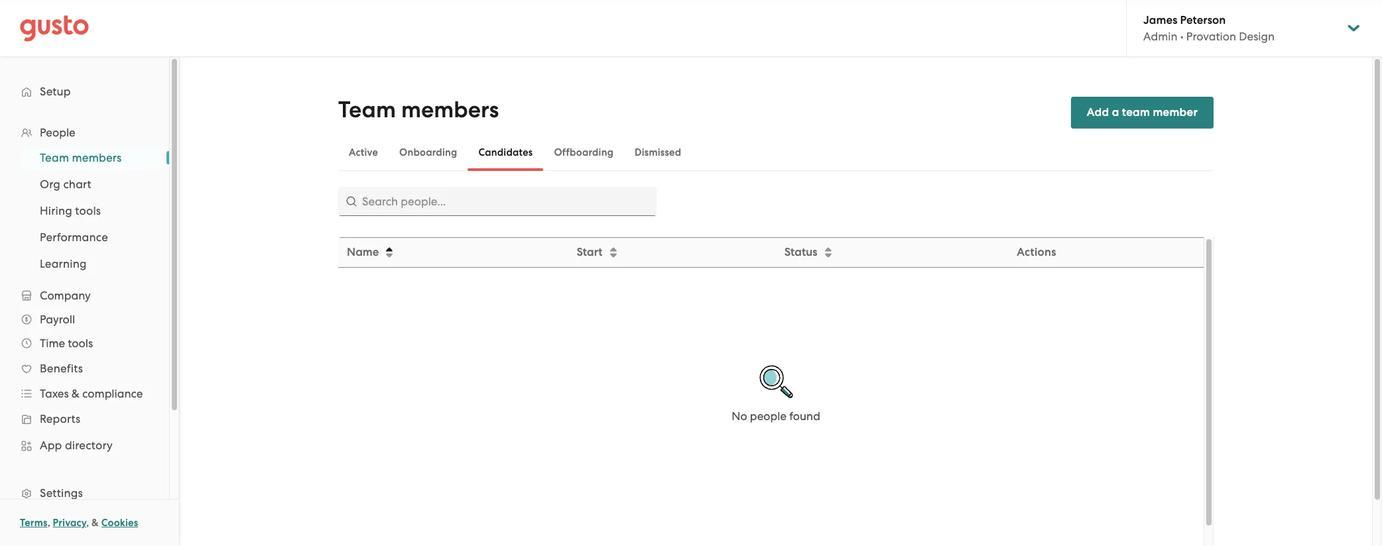 Task type: locate. For each thing, give the bounding box(es) containing it.
0 horizontal spatial ,
[[48, 517, 50, 529]]

design
[[1239, 30, 1275, 43]]

0 vertical spatial tools
[[75, 204, 101, 218]]

1 , from the left
[[48, 517, 50, 529]]

1 vertical spatial tools
[[68, 337, 93, 350]]

members up 'org chart' link
[[72, 151, 122, 164]]

1 vertical spatial team members
[[40, 151, 122, 164]]

people button
[[13, 121, 156, 145]]

tools
[[75, 204, 101, 218], [68, 337, 93, 350]]

people
[[750, 410, 787, 423]]

cookies button
[[101, 515, 138, 531]]

hiring
[[40, 204, 72, 218]]

app
[[40, 439, 62, 452]]

benefits link
[[13, 357, 156, 381]]

peterson
[[1180, 13, 1226, 27]]

people
[[40, 126, 75, 139]]

status button
[[777, 239, 1008, 267]]

org chart link
[[24, 172, 156, 196]]

taxes
[[40, 387, 69, 401]]

team
[[1122, 105, 1150, 119]]

0 horizontal spatial members
[[72, 151, 122, 164]]

performance link
[[24, 226, 156, 249]]

0 horizontal spatial team members
[[40, 151, 122, 164]]

0 horizontal spatial &
[[72, 387, 80, 401]]

org
[[40, 178, 60, 191]]

team down people
[[40, 151, 69, 164]]

time tools button
[[13, 332, 156, 356]]

2 , from the left
[[86, 517, 89, 529]]

members up onboarding
[[401, 96, 499, 123]]

, down settings link
[[86, 517, 89, 529]]

1 vertical spatial members
[[72, 151, 122, 164]]

members
[[401, 96, 499, 123], [72, 151, 122, 164]]

name
[[347, 245, 379, 259]]

&
[[72, 387, 80, 401], [92, 517, 99, 529]]

,
[[48, 517, 50, 529], [86, 517, 89, 529]]

list
[[0, 121, 169, 547], [0, 145, 169, 277]]

1 horizontal spatial &
[[92, 517, 99, 529]]

team up active button
[[338, 96, 396, 123]]

terms link
[[20, 517, 48, 529]]

1 horizontal spatial ,
[[86, 517, 89, 529]]

, left the privacy
[[48, 517, 50, 529]]

name button
[[339, 239, 567, 267]]

tools down payroll dropdown button
[[68, 337, 93, 350]]

add
[[1087, 105, 1109, 119]]

& left cookies
[[92, 517, 99, 529]]

team members link
[[24, 146, 156, 170]]

1 horizontal spatial team members
[[338, 96, 499, 123]]

no people found
[[732, 410, 820, 423]]

start
[[577, 245, 603, 259]]

provation
[[1186, 30, 1236, 43]]

company button
[[13, 284, 156, 308]]

compliance
[[82, 387, 143, 401]]

1 horizontal spatial team
[[338, 96, 396, 123]]

0 vertical spatial team
[[338, 96, 396, 123]]

add a team member button
[[1071, 97, 1214, 129]]

0 vertical spatial members
[[401, 96, 499, 123]]

team members inside 'team members' "link"
[[40, 151, 122, 164]]

0 horizontal spatial team
[[40, 151, 69, 164]]

directory
[[65, 439, 113, 452]]

dismissed button
[[624, 137, 692, 168]]

1 vertical spatial team
[[40, 151, 69, 164]]

tools inside dropdown button
[[68, 337, 93, 350]]

team members up onboarding
[[338, 96, 499, 123]]

time
[[40, 337, 65, 350]]

team members tab list
[[338, 134, 1214, 171]]

reports
[[40, 413, 81, 426]]

admin
[[1143, 30, 1178, 43]]

tools down 'org chart' link
[[75, 204, 101, 218]]

team members
[[338, 96, 499, 123], [40, 151, 122, 164]]

team
[[338, 96, 396, 123], [40, 151, 69, 164]]

1 list from the top
[[0, 121, 169, 547]]

learning
[[40, 257, 87, 271]]

2 list from the top
[[0, 145, 169, 277]]

0 vertical spatial &
[[72, 387, 80, 401]]

james peterson admin • provation design
[[1143, 13, 1275, 43]]

team members down people dropdown button
[[40, 151, 122, 164]]

& inside the taxes & compliance dropdown button
[[72, 387, 80, 401]]

no
[[732, 410, 747, 423]]

& right taxes
[[72, 387, 80, 401]]

privacy link
[[53, 517, 86, 529]]



Task type: describe. For each thing, give the bounding box(es) containing it.
terms , privacy , & cookies
[[20, 517, 138, 529]]

taxes & compliance button
[[13, 382, 156, 406]]

candidates
[[478, 147, 533, 159]]

onboarding button
[[389, 137, 468, 168]]

found
[[789, 410, 820, 423]]

settings
[[40, 487, 83, 500]]

tools for hiring tools
[[75, 204, 101, 218]]

add a team member
[[1087, 105, 1198, 119]]

dismissed
[[635, 147, 681, 159]]

setup link
[[13, 80, 156, 103]]

taxes & compliance
[[40, 387, 143, 401]]

privacy
[[53, 517, 86, 529]]

chart
[[63, 178, 91, 191]]

active
[[349, 147, 378, 159]]

settings link
[[13, 482, 156, 505]]

org chart
[[40, 178, 91, 191]]

a
[[1112, 105, 1119, 119]]

app directory link
[[13, 434, 156, 458]]

payroll
[[40, 313, 75, 326]]

onboarding
[[399, 147, 457, 159]]

start button
[[569, 239, 775, 267]]

app directory
[[40, 439, 113, 452]]

status
[[785, 245, 818, 259]]

cookies
[[101, 517, 138, 529]]

actions
[[1017, 245, 1056, 259]]

setup
[[40, 85, 71, 98]]

learning link
[[24, 252, 156, 276]]

reports link
[[13, 407, 156, 431]]

terms
[[20, 517, 48, 529]]

candidates button
[[468, 137, 543, 168]]

active button
[[338, 137, 389, 168]]

0 vertical spatial team members
[[338, 96, 499, 123]]

hiring tools link
[[24, 199, 156, 223]]

list containing team members
[[0, 145, 169, 277]]

1 horizontal spatial members
[[401, 96, 499, 123]]

company
[[40, 289, 91, 302]]

tools for time tools
[[68, 337, 93, 350]]

james
[[1143, 13, 1178, 27]]

•
[[1180, 30, 1184, 43]]

time tools
[[40, 337, 93, 350]]

home image
[[20, 15, 89, 41]]

performance
[[40, 231, 108, 244]]

Search people... field
[[338, 187, 657, 216]]

gusto navigation element
[[0, 57, 169, 547]]

member
[[1153, 105, 1198, 119]]

1 vertical spatial &
[[92, 517, 99, 529]]

team inside "link"
[[40, 151, 69, 164]]

payroll button
[[13, 308, 156, 332]]

offboarding
[[554, 147, 614, 159]]

benefits
[[40, 362, 83, 375]]

offboarding button
[[543, 137, 624, 168]]

members inside "link"
[[72, 151, 122, 164]]

hiring tools
[[40, 204, 101, 218]]

list containing people
[[0, 121, 169, 547]]



Task type: vqa. For each thing, say whether or not it's contained in the screenshot.
(CARES
no



